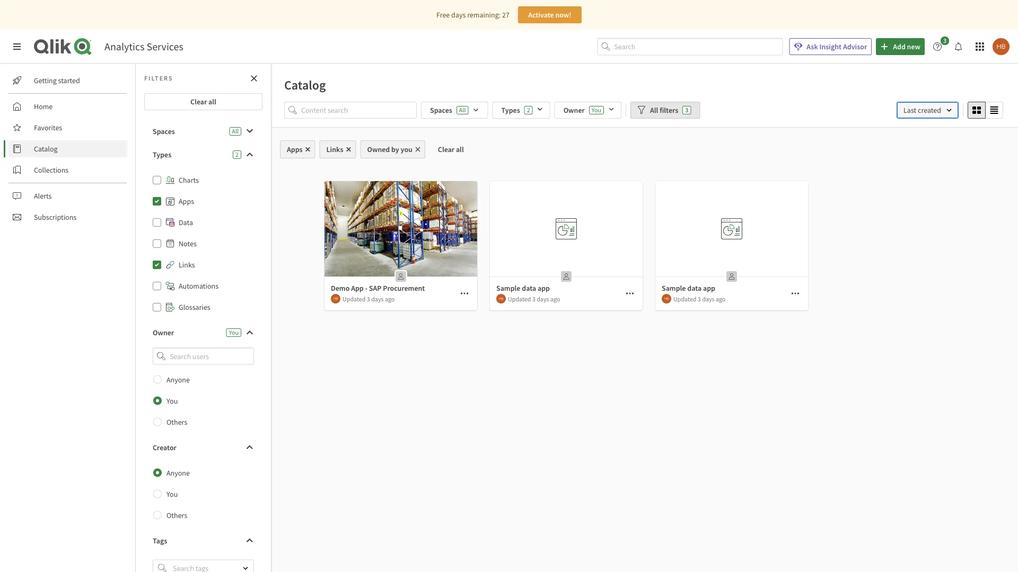 Task type: vqa. For each thing, say whether or not it's contained in the screenshot.
regular on the bottom of the page
no



Task type: locate. For each thing, give the bounding box(es) containing it.
3 inside dropdown button
[[943, 37, 947, 45]]

demo app - sap procurement
[[331, 284, 425, 293]]

anyone inside creator option group
[[167, 469, 190, 478]]

1 horizontal spatial howard brown element
[[496, 294, 506, 304]]

activate
[[528, 10, 554, 20]]

all
[[650, 106, 658, 115], [459, 106, 466, 114], [232, 127, 239, 136]]

0 vertical spatial anyone
[[167, 375, 190, 385]]

app
[[538, 284, 550, 293], [703, 284, 715, 293]]

0 horizontal spatial updated 3 days ago
[[343, 295, 395, 303]]

getting
[[34, 76, 57, 85]]

1 sample data app from the left
[[496, 284, 550, 293]]

ago for 2nd personal element from right
[[550, 295, 560, 303]]

clear all for leftmost clear all button
[[190, 97, 216, 107]]

types
[[501, 106, 520, 115], [153, 150, 171, 160]]

2 sample data app from the left
[[662, 284, 715, 293]]

1 vertical spatial 2
[[235, 151, 239, 159]]

ago for third personal element
[[716, 295, 726, 303]]

1 horizontal spatial clear
[[438, 145, 455, 154]]

1 vertical spatial spaces
[[153, 127, 175, 136]]

sample data app
[[496, 284, 550, 293], [662, 284, 715, 293]]

anyone down creator
[[167, 469, 190, 478]]

0 horizontal spatial links
[[179, 260, 195, 270]]

0 vertical spatial all
[[208, 97, 216, 107]]

2 horizontal spatial howard brown element
[[662, 294, 671, 304]]

2 others from the top
[[167, 511, 187, 521]]

2 app from the left
[[703, 284, 715, 293]]

1 ago from the left
[[385, 295, 395, 303]]

0 horizontal spatial app
[[538, 284, 550, 293]]

collections link
[[8, 162, 127, 179]]

1 horizontal spatial clear all
[[438, 145, 464, 154]]

0 horizontal spatial 2
[[235, 151, 239, 159]]

catalog link
[[8, 141, 127, 158]]

new
[[907, 42, 921, 51]]

1 horizontal spatial links
[[326, 145, 343, 154]]

2 data from the left
[[687, 284, 702, 293]]

2 inside filters region
[[527, 106, 530, 114]]

0 horizontal spatial sample data app
[[496, 284, 550, 293]]

0 horizontal spatial personal element
[[392, 268, 409, 285]]

0 horizontal spatial clear all
[[190, 97, 216, 107]]

data for howard brown element for 2nd personal element from right
[[522, 284, 536, 293]]

1 horizontal spatial ago
[[550, 295, 560, 303]]

1 horizontal spatial catalog
[[284, 77, 326, 93]]

analytics services
[[104, 40, 183, 53]]

1 vertical spatial apps
[[179, 197, 194, 206]]

more actions image for sample data app
[[626, 290, 634, 298]]

activate now! link
[[518, 6, 582, 23]]

2 horizontal spatial all
[[650, 106, 658, 115]]

2
[[527, 106, 530, 114], [235, 151, 239, 159]]

1 sample from the left
[[496, 284, 521, 293]]

2 horizontal spatial howard brown image
[[662, 294, 671, 304]]

0 horizontal spatial types
[[153, 150, 171, 160]]

subscriptions link
[[8, 209, 127, 226]]

apps
[[287, 145, 303, 154], [179, 197, 194, 206]]

days for howard brown image for howard brown element for 2nd personal element from right
[[537, 295, 549, 303]]

home link
[[8, 98, 127, 115]]

3 updated from the left
[[674, 295, 697, 303]]

updated 3 days ago
[[343, 295, 395, 303], [508, 295, 560, 303], [674, 295, 726, 303]]

others up tags
[[167, 511, 187, 521]]

1 updated 3 days ago from the left
[[343, 295, 395, 303]]

add
[[893, 42, 906, 51]]

1 data from the left
[[522, 284, 536, 293]]

updated
[[343, 295, 366, 303], [508, 295, 531, 303], [674, 295, 697, 303]]

tags button
[[144, 533, 263, 550]]

1 horizontal spatial app
[[703, 284, 715, 293]]

1 horizontal spatial owner
[[564, 106, 585, 115]]

1 vertical spatial others
[[167, 511, 187, 521]]

others inside creator option group
[[167, 511, 187, 521]]

2 howard brown image from the left
[[496, 294, 506, 304]]

2 ago from the left
[[550, 295, 560, 303]]

1 vertical spatial owner
[[153, 328, 174, 338]]

0 horizontal spatial clear
[[190, 97, 207, 107]]

1 updated from the left
[[343, 295, 366, 303]]

2 updated 3 days ago from the left
[[508, 295, 560, 303]]

2 howard brown element from the left
[[496, 294, 506, 304]]

0 horizontal spatial howard brown element
[[331, 294, 340, 304]]

apps up data
[[179, 197, 194, 206]]

0 horizontal spatial catalog
[[34, 144, 58, 154]]

0 vertical spatial others
[[167, 418, 187, 427]]

1 horizontal spatial spaces
[[430, 106, 452, 115]]

others
[[167, 418, 187, 427], [167, 511, 187, 521]]

links right the 'apps' button
[[326, 145, 343, 154]]

switch view group
[[968, 102, 1003, 119]]

owner
[[564, 106, 585, 115], [153, 328, 174, 338]]

1 horizontal spatial personal element
[[558, 268, 575, 285]]

apps button
[[280, 141, 315, 159]]

anyone
[[167, 375, 190, 385], [167, 469, 190, 478]]

services
[[147, 40, 183, 53]]

0 vertical spatial clear all button
[[144, 93, 263, 110]]

clear all for clear all button to the right
[[438, 145, 464, 154]]

howard brown image
[[993, 38, 1010, 55]]

you
[[401, 145, 413, 154]]

0 vertical spatial spaces
[[430, 106, 452, 115]]

app for 2nd personal element from right
[[538, 284, 550, 293]]

3 updated 3 days ago from the left
[[674, 295, 726, 303]]

ago for 3rd personal element from the right
[[385, 295, 395, 303]]

1 app from the left
[[538, 284, 550, 293]]

1 more actions image from the left
[[460, 290, 469, 298]]

sample for howard brown element for third personal element howard brown image
[[662, 284, 686, 293]]

3 for 3rd personal element from the right
[[367, 295, 370, 303]]

creator button
[[144, 439, 263, 456]]

2 updated from the left
[[508, 295, 531, 303]]

clear all button
[[144, 93, 263, 110], [430, 141, 472, 159]]

1 horizontal spatial all
[[456, 145, 464, 154]]

you inside filters region
[[592, 106, 601, 114]]

1 vertical spatial clear all button
[[430, 141, 472, 159]]

home
[[34, 102, 53, 111]]

howard brown element
[[331, 294, 340, 304], [496, 294, 506, 304], [662, 294, 671, 304]]

clear all
[[190, 97, 216, 107], [438, 145, 464, 154]]

2 sample from the left
[[662, 284, 686, 293]]

anyone for creator option group
[[167, 469, 190, 478]]

0 vertical spatial types
[[501, 106, 520, 115]]

0 horizontal spatial apps
[[179, 197, 194, 206]]

1 vertical spatial links
[[179, 260, 195, 270]]

Search text field
[[614, 38, 783, 55]]

0 horizontal spatial all
[[208, 97, 216, 107]]

3 ago from the left
[[716, 295, 726, 303]]

others up creator
[[167, 418, 187, 427]]

howard brown element for 3rd personal element from the right
[[331, 294, 340, 304]]

clear for clear all button to the right
[[438, 145, 455, 154]]

sample
[[496, 284, 521, 293], [662, 284, 686, 293]]

2 horizontal spatial ago
[[716, 295, 726, 303]]

0 horizontal spatial howard brown image
[[331, 294, 340, 304]]

1 horizontal spatial clear all button
[[430, 141, 472, 159]]

you
[[592, 106, 601, 114], [229, 329, 239, 337], [167, 397, 178, 406], [167, 490, 178, 499]]

1 anyone from the top
[[167, 375, 190, 385]]

3 personal element from the left
[[723, 268, 740, 285]]

clear for leftmost clear all button
[[190, 97, 207, 107]]

3 howard brown element from the left
[[662, 294, 671, 304]]

links down notes
[[179, 260, 195, 270]]

1 horizontal spatial howard brown image
[[496, 294, 506, 304]]

creator
[[153, 443, 177, 453]]

2 more actions image from the left
[[626, 290, 634, 298]]

last created
[[904, 106, 941, 115]]

3
[[943, 37, 947, 45], [685, 106, 689, 114], [367, 295, 370, 303], [532, 295, 536, 303], [698, 295, 701, 303]]

0 horizontal spatial sample
[[496, 284, 521, 293]]

anyone inside owner option group
[[167, 375, 190, 385]]

1 horizontal spatial 2
[[527, 106, 530, 114]]

2 horizontal spatial updated 3 days ago
[[674, 295, 726, 303]]

getting started
[[34, 76, 80, 85]]

Search tags text field
[[171, 560, 233, 573]]

others inside owner option group
[[167, 418, 187, 427]]

0 horizontal spatial more actions image
[[460, 290, 469, 298]]

spaces inside filters region
[[430, 106, 452, 115]]

1 horizontal spatial more actions image
[[626, 290, 634, 298]]

filters
[[144, 74, 173, 82]]

data
[[522, 284, 536, 293], [687, 284, 702, 293]]

1 vertical spatial clear all
[[438, 145, 464, 154]]

updated for 3rd personal element from the right
[[343, 295, 366, 303]]

0 horizontal spatial ago
[[385, 295, 395, 303]]

0 vertical spatial clear all
[[190, 97, 216, 107]]

3 for 2nd personal element from right
[[532, 295, 536, 303]]

links
[[326, 145, 343, 154], [179, 260, 195, 270]]

clear all button down filters
[[144, 93, 263, 110]]

1 horizontal spatial updated 3 days ago
[[508, 295, 560, 303]]

updated for 2nd personal element from right
[[508, 295, 531, 303]]

1 howard brown image from the left
[[331, 294, 340, 304]]

more actions image
[[460, 290, 469, 298], [626, 290, 634, 298]]

0 horizontal spatial data
[[522, 284, 536, 293]]

you inside creator option group
[[167, 490, 178, 499]]

1 horizontal spatial updated
[[508, 295, 531, 303]]

1 personal element from the left
[[392, 268, 409, 285]]

activate now!
[[528, 10, 572, 20]]

spaces
[[430, 106, 452, 115], [153, 127, 175, 136]]

search tags image
[[158, 565, 167, 573]]

howard brown image
[[331, 294, 340, 304], [496, 294, 506, 304], [662, 294, 671, 304]]

clear all button right you
[[430, 141, 472, 159]]

0 vertical spatial apps
[[287, 145, 303, 154]]

advisor
[[843, 42, 867, 51]]

howard brown element for 2nd personal element from right
[[496, 294, 506, 304]]

1 horizontal spatial types
[[501, 106, 520, 115]]

demo
[[331, 284, 350, 293]]

1 horizontal spatial sample
[[662, 284, 686, 293]]

alerts link
[[8, 188, 127, 205]]

app
[[351, 284, 364, 293]]

remaining:
[[467, 10, 501, 20]]

add new
[[893, 42, 921, 51]]

days for 3rd personal element from the right's howard brown element howard brown image
[[371, 295, 384, 303]]

creator option group
[[144, 463, 263, 526]]

analytics
[[104, 40, 145, 53]]

more actions image for demo app - sap procurement
[[460, 290, 469, 298]]

anyone down search users text box
[[167, 375, 190, 385]]

0 horizontal spatial spaces
[[153, 127, 175, 136]]

links button
[[320, 141, 356, 159]]

ago
[[385, 295, 395, 303], [550, 295, 560, 303], [716, 295, 726, 303]]

data for howard brown element for third personal element
[[687, 284, 702, 293]]

1 vertical spatial catalog
[[34, 144, 58, 154]]

catalog
[[284, 77, 326, 93], [34, 144, 58, 154]]

1 horizontal spatial data
[[687, 284, 702, 293]]

clear
[[190, 97, 207, 107], [438, 145, 455, 154]]

searchbar element
[[597, 38, 783, 55]]

all filters
[[650, 106, 678, 115]]

1 horizontal spatial sample data app
[[662, 284, 715, 293]]

2 anyone from the top
[[167, 469, 190, 478]]

0 vertical spatial 2
[[527, 106, 530, 114]]

1 vertical spatial anyone
[[167, 469, 190, 478]]

0 vertical spatial owner
[[564, 106, 585, 115]]

getting started link
[[8, 72, 127, 89]]

1 vertical spatial all
[[456, 145, 464, 154]]

data
[[179, 218, 193, 228]]

2 horizontal spatial personal element
[[723, 268, 740, 285]]

3 howard brown image from the left
[[662, 294, 671, 304]]

days
[[451, 10, 466, 20], [371, 295, 384, 303], [537, 295, 549, 303], [702, 295, 715, 303]]

updated 3 days ago for 2nd personal element from right
[[508, 295, 560, 303]]

1 horizontal spatial all
[[459, 106, 466, 114]]

27
[[502, 10, 510, 20]]

add new button
[[876, 38, 925, 55]]

0 vertical spatial clear
[[190, 97, 207, 107]]

started
[[58, 76, 80, 85]]

apps left links button
[[287, 145, 303, 154]]

links inside button
[[326, 145, 343, 154]]

0 vertical spatial links
[[326, 145, 343, 154]]

0 horizontal spatial updated
[[343, 295, 366, 303]]

1 vertical spatial clear
[[438, 145, 455, 154]]

personal element
[[392, 268, 409, 285], [558, 268, 575, 285], [723, 268, 740, 285]]

owned by you
[[367, 145, 413, 154]]

1 howard brown element from the left
[[331, 294, 340, 304]]

all
[[208, 97, 216, 107], [456, 145, 464, 154]]

None field
[[144, 348, 263, 365]]

open image
[[242, 566, 249, 572]]

1 horizontal spatial apps
[[287, 145, 303, 154]]

anyone for owner option group
[[167, 375, 190, 385]]

2 horizontal spatial updated
[[674, 295, 697, 303]]

1 others from the top
[[167, 418, 187, 427]]



Task type: describe. For each thing, give the bounding box(es) containing it.
last
[[904, 106, 917, 115]]

charts
[[179, 176, 199, 185]]

free
[[437, 10, 450, 20]]

Search users text field
[[168, 348, 241, 365]]

owned by you button
[[360, 141, 425, 159]]

others for creator option group
[[167, 511, 187, 521]]

2 personal element from the left
[[558, 268, 575, 285]]

-
[[365, 284, 368, 293]]

0 vertical spatial catalog
[[284, 77, 326, 93]]

catalog inside "catalog" link
[[34, 144, 58, 154]]

types inside filters region
[[501, 106, 520, 115]]

free days remaining: 27
[[437, 10, 510, 20]]

owner option group
[[144, 369, 263, 433]]

notes
[[179, 239, 197, 249]]

sample data app for howard brown element for 2nd personal element from right
[[496, 284, 550, 293]]

ask insight advisor
[[807, 42, 867, 51]]

others for owner option group
[[167, 418, 187, 427]]

search tags element
[[158, 565, 167, 573]]

automations
[[179, 282, 219, 291]]

owned
[[367, 145, 390, 154]]

all for leftmost clear all button
[[208, 97, 216, 107]]

days for howard brown element for third personal element howard brown image
[[702, 295, 715, 303]]

close sidebar menu image
[[13, 42, 21, 51]]

owner inside filters region
[[564, 106, 585, 115]]

sap
[[369, 284, 382, 293]]

created
[[918, 106, 941, 115]]

favorites link
[[8, 119, 127, 136]]

sample for howard brown image for howard brown element for 2nd personal element from right
[[496, 284, 521, 293]]

alerts
[[34, 191, 52, 201]]

howard brown image for 3rd personal element from the right's howard brown element
[[331, 294, 340, 304]]

0 horizontal spatial owner
[[153, 328, 174, 338]]

sample data app for howard brown element for third personal element
[[662, 284, 715, 293]]

analytics services element
[[104, 40, 183, 53]]

updated 3 days ago for third personal element
[[674, 295, 726, 303]]

procurement
[[383, 284, 425, 293]]

collections
[[34, 165, 69, 175]]

updated 3 days ago for 3rd personal element from the right
[[343, 295, 395, 303]]

1 vertical spatial types
[[153, 150, 171, 160]]

navigation pane element
[[0, 68, 135, 230]]

3 button
[[929, 37, 953, 55]]

all for clear all button to the right
[[456, 145, 464, 154]]

insight
[[820, 42, 842, 51]]

Last created field
[[897, 102, 959, 119]]

howard brown image for howard brown element for 2nd personal element from right
[[496, 294, 506, 304]]

favorites
[[34, 123, 62, 133]]

apps inside button
[[287, 145, 303, 154]]

3 for third personal element
[[698, 295, 701, 303]]

you inside owner option group
[[167, 397, 178, 406]]

app for third personal element
[[703, 284, 715, 293]]

filters region
[[272, 100, 1018, 127]]

tags
[[153, 537, 167, 546]]

more actions image
[[791, 290, 800, 298]]

ask insight advisor button
[[789, 38, 872, 55]]

subscriptions
[[34, 213, 76, 222]]

qlik sense app image
[[325, 181, 477, 277]]

howard brown element for third personal element
[[662, 294, 671, 304]]

Content search text field
[[301, 102, 417, 119]]

filters
[[660, 106, 678, 115]]

glossaries
[[179, 303, 210, 312]]

now!
[[555, 10, 572, 20]]

0 horizontal spatial clear all button
[[144, 93, 263, 110]]

by
[[391, 145, 399, 154]]

0 horizontal spatial all
[[232, 127, 239, 136]]

howard brown image for howard brown element for third personal element
[[662, 294, 671, 304]]

3 inside filters region
[[685, 106, 689, 114]]

ask
[[807, 42, 818, 51]]

updated for third personal element
[[674, 295, 697, 303]]



